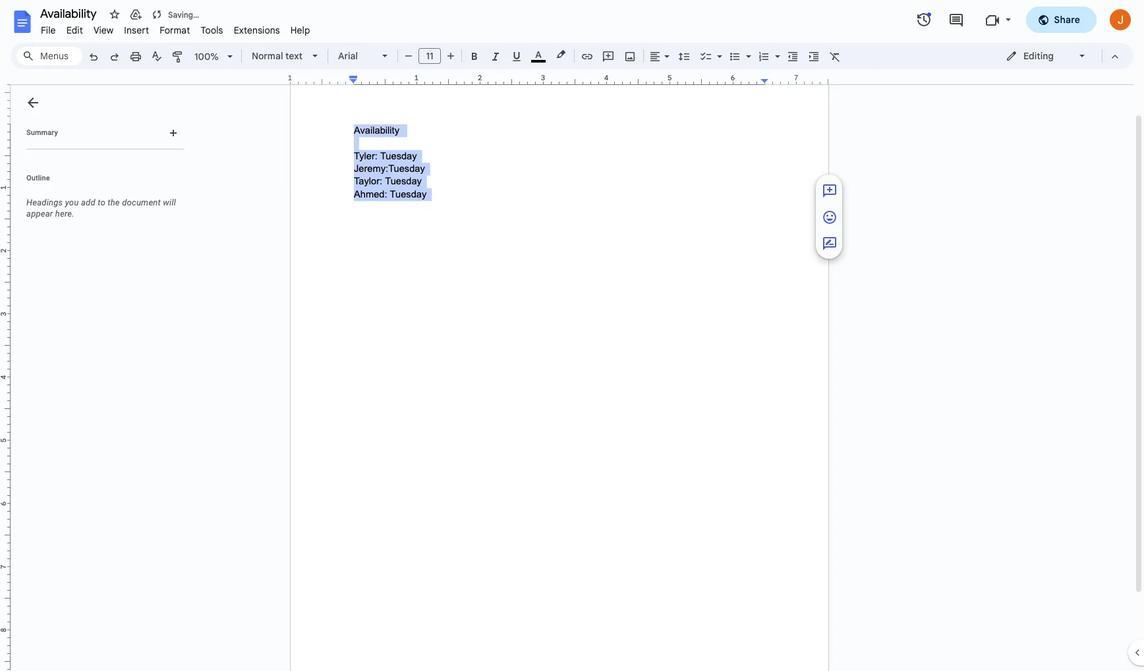 Task type: describe. For each thing, give the bounding box(es) containing it.
summary heading
[[26, 128, 58, 138]]

main toolbar
[[82, 0, 846, 622]]

left margin image
[[291, 74, 357, 84]]

text color image
[[531, 47, 546, 63]]

top margin image
[[0, 61, 10, 128]]

mode and view toolbar
[[996, 43, 1126, 69]]

insert
[[124, 24, 149, 36]]

extensions menu item
[[228, 22, 285, 38]]

you
[[65, 198, 79, 208]]

normal
[[252, 50, 283, 62]]

Rename text field
[[36, 5, 104, 21]]

file
[[41, 24, 56, 36]]

extensions
[[234, 24, 280, 36]]

1 size image from the top
[[822, 209, 838, 225]]

view menu item
[[88, 22, 119, 38]]

normal text
[[252, 50, 302, 62]]

here.
[[55, 209, 74, 219]]

tools
[[201, 24, 223, 36]]

view
[[94, 24, 114, 36]]

highlight color image
[[554, 47, 568, 63]]

menu bar inside menu bar banner
[[36, 17, 315, 39]]

tools menu item
[[195, 22, 228, 38]]

edit menu item
[[61, 22, 88, 38]]

Zoom text field
[[191, 47, 223, 66]]

share button
[[1026, 7, 1097, 33]]

size image
[[822, 183, 838, 199]]

help
[[290, 24, 310, 36]]

Font size text field
[[419, 48, 440, 64]]

editing button
[[996, 46, 1096, 66]]

to
[[98, 198, 105, 208]]

1
[[288, 73, 292, 82]]

bulleted list menu image
[[743, 47, 751, 52]]

help menu item
[[285, 22, 315, 38]]

insert image image
[[622, 47, 638, 65]]

right margin image
[[761, 74, 828, 84]]



Task type: vqa. For each thing, say whether or not it's contained in the screenshot.
Presentations within Heading
no



Task type: locate. For each thing, give the bounding box(es) containing it.
application
[[0, 0, 1144, 672]]

appear
[[26, 209, 53, 219]]

outline
[[26, 174, 50, 183]]

line & paragraph spacing image
[[676, 47, 692, 65]]

2 size image from the top
[[822, 236, 838, 252]]

Star checkbox
[[105, 5, 124, 24]]

arial
[[338, 50, 358, 62]]

arial option
[[338, 47, 374, 65]]

Font size field
[[418, 48, 446, 65]]

styles list. normal text selected. option
[[252, 47, 304, 65]]

outline heading
[[11, 173, 190, 192]]

1 vertical spatial size image
[[822, 236, 838, 252]]

0 vertical spatial size image
[[822, 209, 838, 225]]

checklist menu image
[[714, 47, 722, 52]]

the
[[108, 198, 120, 208]]

size image
[[822, 209, 838, 225], [822, 236, 838, 252]]

text
[[285, 50, 302, 62]]

editing
[[1023, 50, 1054, 62]]

menu bar banner
[[0, 0, 1144, 672]]

summary
[[26, 129, 58, 137]]

application containing share
[[0, 0, 1144, 672]]

menu bar containing file
[[36, 17, 315, 39]]

edit
[[66, 24, 83, 36]]

headings you add to the document will appear here.
[[26, 198, 176, 219]]

document outline element
[[11, 85, 190, 672]]

document
[[122, 198, 161, 208]]

will
[[163, 198, 176, 208]]

add
[[81, 198, 95, 208]]

Zoom field
[[189, 47, 239, 67]]

headings
[[26, 198, 63, 208]]

insert menu item
[[119, 22, 154, 38]]

Menus field
[[16, 47, 82, 65]]

menu bar
[[36, 17, 315, 39]]

file menu item
[[36, 22, 61, 38]]

format
[[160, 24, 190, 36]]

share
[[1054, 14, 1080, 26]]

saving… button
[[148, 5, 202, 24]]

saving…
[[168, 10, 199, 19]]

format menu item
[[154, 22, 195, 38]]



